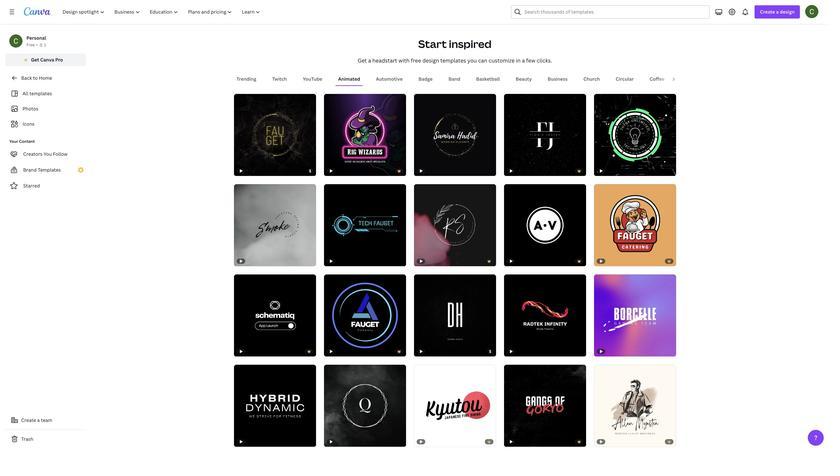 Task type: describe. For each thing, give the bounding box(es) containing it.
starred link
[[5, 179, 86, 193]]

business
[[548, 76, 568, 82]]

trash
[[21, 436, 33, 443]]

1
[[44, 42, 46, 48]]

create a team
[[21, 418, 52, 424]]

creators you follow link
[[5, 148, 86, 161]]

create for create a design
[[760, 9, 776, 15]]

few
[[526, 57, 536, 64]]

back to home link
[[5, 72, 86, 85]]

automotive button
[[374, 73, 406, 85]]

your content
[[9, 139, 35, 144]]

get canva pro
[[31, 57, 63, 63]]

content
[[19, 139, 35, 144]]

free
[[26, 42, 35, 48]]

create a design button
[[755, 5, 800, 19]]

coffee
[[650, 76, 665, 82]]

creators you follow
[[23, 151, 68, 157]]

beauty
[[516, 76, 532, 82]]

create for create a team
[[21, 418, 36, 424]]

beauty button
[[513, 73, 535, 85]]

design inside create a design dropdown button
[[780, 9, 795, 15]]

headstart
[[373, 57, 397, 64]]

canva
[[40, 57, 54, 63]]

trash link
[[5, 433, 86, 446]]

customize
[[489, 57, 515, 64]]

creators
[[23, 151, 42, 157]]

animated
[[338, 76, 360, 82]]

in
[[516, 57, 521, 64]]

•
[[36, 42, 38, 48]]

you
[[44, 151, 52, 157]]

follow
[[53, 151, 68, 157]]

badge button
[[416, 73, 436, 85]]

all templates
[[23, 90, 52, 97]]

basketball
[[476, 76, 500, 82]]

can
[[478, 57, 488, 64]]

with
[[399, 57, 410, 64]]

get for get a headstart with free design templates you can customize in a few clicks.
[[358, 57, 367, 64]]

christina overa image
[[806, 5, 819, 18]]

basketball button
[[474, 73, 503, 85]]

templates
[[38, 167, 61, 173]]

a for design
[[777, 9, 779, 15]]

brand templates link
[[5, 164, 86, 177]]

0 horizontal spatial design
[[423, 57, 439, 64]]

personal
[[26, 35, 46, 41]]

starred
[[23, 183, 40, 189]]

twitch
[[272, 76, 287, 82]]



Task type: vqa. For each thing, say whether or not it's contained in the screenshot.
Home
yes



Task type: locate. For each thing, give the bounding box(es) containing it.
back
[[21, 75, 32, 81]]

templates down start inspired
[[441, 57, 466, 64]]

create a team button
[[5, 414, 86, 428]]

badge
[[419, 76, 433, 82]]

a inside button
[[37, 418, 40, 424]]

to
[[33, 75, 38, 81]]

0 horizontal spatial templates
[[29, 90, 52, 97]]

twitch button
[[270, 73, 290, 85]]

get left canva
[[31, 57, 39, 63]]

0 vertical spatial templates
[[441, 57, 466, 64]]

1 vertical spatial $
[[489, 349, 492, 354]]

get inside button
[[31, 57, 39, 63]]

a for headstart
[[368, 57, 371, 64]]

youtube
[[303, 76, 322, 82]]

circular button
[[614, 73, 637, 85]]

design right the free
[[423, 57, 439, 64]]

templates
[[441, 57, 466, 64], [29, 90, 52, 97]]

back to home
[[21, 75, 52, 81]]

0 horizontal spatial get
[[31, 57, 39, 63]]

templates right all
[[29, 90, 52, 97]]

clicks.
[[537, 57, 552, 64]]

photos link
[[9, 103, 82, 115]]

icons link
[[9, 118, 82, 130]]

band button
[[446, 73, 463, 85]]

automotive
[[376, 76, 403, 82]]

$
[[309, 169, 311, 174], [489, 349, 492, 354]]

1 horizontal spatial get
[[358, 57, 367, 64]]

get for get canva pro
[[31, 57, 39, 63]]

1 horizontal spatial $
[[489, 349, 492, 354]]

circular
[[616, 76, 634, 82]]

youtube button
[[300, 73, 325, 85]]

0 vertical spatial design
[[780, 9, 795, 15]]

brand templates
[[23, 167, 61, 173]]

team
[[41, 418, 52, 424]]

animated button
[[336, 73, 363, 85]]

band
[[449, 76, 461, 82]]

you
[[468, 57, 477, 64]]

inspired
[[449, 37, 492, 51]]

1 vertical spatial create
[[21, 418, 36, 424]]

create a design
[[760, 9, 795, 15]]

photos
[[23, 106, 38, 112]]

all
[[23, 90, 28, 97]]

Search search field
[[525, 6, 706, 18]]

design
[[780, 9, 795, 15], [423, 57, 439, 64]]

brand
[[23, 167, 37, 173]]

create
[[760, 9, 776, 15], [21, 418, 36, 424]]

a inside dropdown button
[[777, 9, 779, 15]]

get canva pro button
[[5, 54, 86, 66]]

business button
[[545, 73, 571, 85]]

1 vertical spatial templates
[[29, 90, 52, 97]]

pro
[[55, 57, 63, 63]]

free
[[411, 57, 421, 64]]

create inside button
[[21, 418, 36, 424]]

1 horizontal spatial create
[[760, 9, 776, 15]]

0 horizontal spatial create
[[21, 418, 36, 424]]

a
[[777, 9, 779, 15], [368, 57, 371, 64], [522, 57, 525, 64], [37, 418, 40, 424]]

get left headstart
[[358, 57, 367, 64]]

icons
[[23, 121, 35, 127]]

create inside dropdown button
[[760, 9, 776, 15]]

1 horizontal spatial templates
[[441, 57, 466, 64]]

free •
[[26, 42, 38, 48]]

home
[[39, 75, 52, 81]]

None search field
[[511, 5, 710, 19]]

get a headstart with free design templates you can customize in a few clicks.
[[358, 57, 552, 64]]

trending button
[[234, 73, 259, 85]]

church
[[584, 76, 600, 82]]

get
[[31, 57, 39, 63], [358, 57, 367, 64]]

1 vertical spatial design
[[423, 57, 439, 64]]

start
[[419, 37, 447, 51]]

0 vertical spatial create
[[760, 9, 776, 15]]

start inspired
[[419, 37, 492, 51]]

trending
[[237, 76, 256, 82]]

coffee button
[[647, 73, 668, 85]]

top level navigation element
[[58, 5, 266, 19]]

your
[[9, 139, 18, 144]]

1 horizontal spatial design
[[780, 9, 795, 15]]

church button
[[581, 73, 603, 85]]

design left christina overa icon
[[780, 9, 795, 15]]

all templates link
[[9, 87, 82, 100]]

0 horizontal spatial $
[[309, 169, 311, 174]]

0 vertical spatial $
[[309, 169, 311, 174]]

a for team
[[37, 418, 40, 424]]



